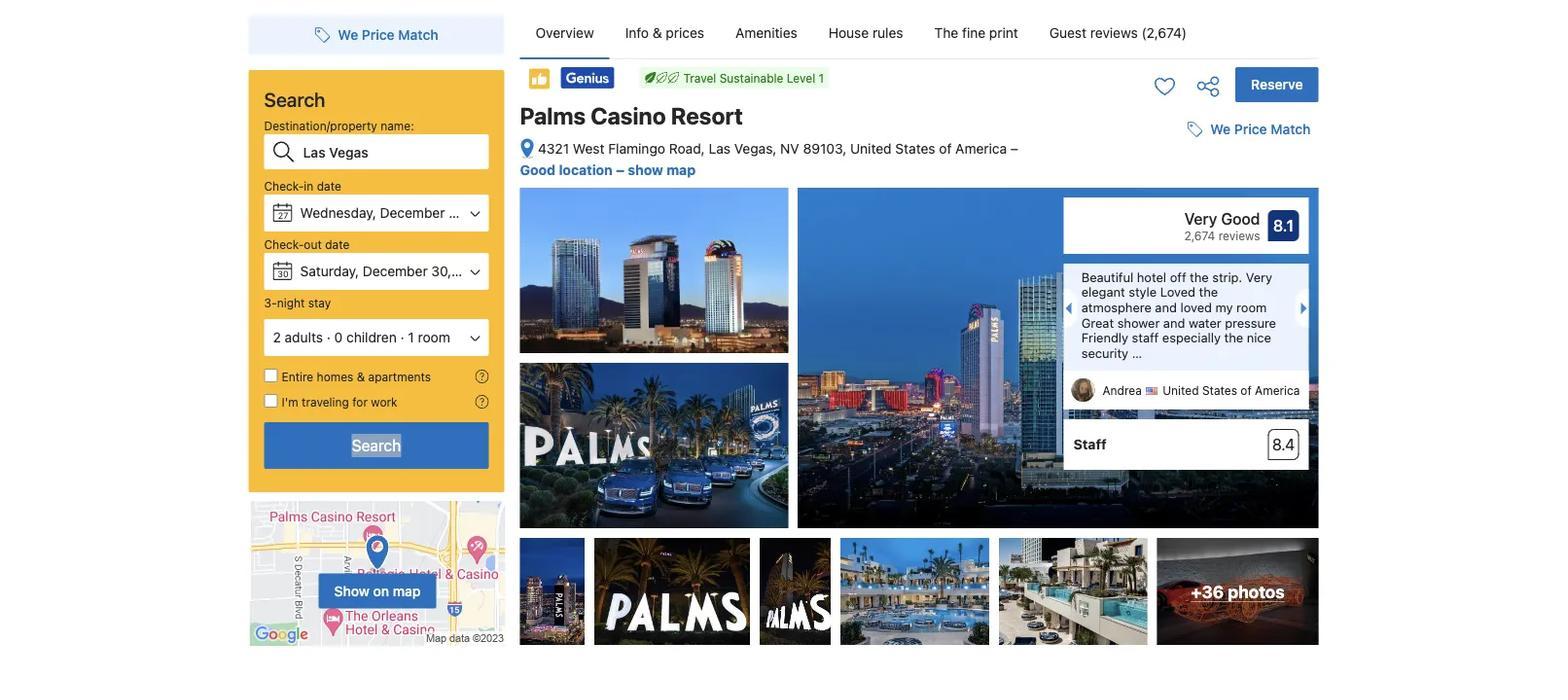 Task type: locate. For each thing, give the bounding box(es) containing it.
andrea
[[1103, 384, 1142, 398]]

reviews right guest
[[1091, 25, 1138, 41]]

check- for out
[[264, 237, 304, 251]]

0 horizontal spatial &
[[357, 370, 365, 383]]

1 horizontal spatial we price match button
[[1180, 112, 1319, 147]]

1 right level
[[819, 71, 824, 85]]

27,
[[449, 205, 467, 221]]

good location – show map button
[[520, 162, 696, 178]]

we
[[338, 27, 358, 43], [1211, 121, 1231, 137]]

–
[[1011, 141, 1019, 157], [616, 162, 625, 178]]

0 horizontal spatial good
[[520, 162, 556, 178]]

we price match up name:
[[338, 27, 438, 43]]

map down road,
[[667, 162, 696, 178]]

1 horizontal spatial –
[[1011, 141, 1019, 157]]

0 vertical spatial date
[[317, 179, 341, 193]]

1 vertical spatial very
[[1246, 270, 1273, 284]]

0 vertical spatial check-
[[264, 179, 304, 193]]

destination/property name:
[[264, 119, 414, 132]]

name:
[[381, 119, 414, 132]]

1 horizontal spatial ·
[[401, 329, 404, 345]]

1 vertical spatial match
[[1271, 121, 1311, 137]]

show
[[628, 162, 663, 178]]

we up the destination/property name:
[[338, 27, 358, 43]]

we price match down reserve button
[[1211, 121, 1311, 137]]

december left 27,
[[380, 205, 445, 221]]

search down "work"
[[352, 436, 401, 455]]

& right info
[[653, 25, 662, 41]]

1 horizontal spatial reviews
[[1219, 229, 1261, 242]]

1 horizontal spatial very
[[1246, 270, 1273, 284]]

destination/property
[[264, 119, 377, 132]]

1 vertical spatial search
[[352, 436, 401, 455]]

1 vertical spatial check-
[[264, 237, 304, 251]]

0 horizontal spatial very
[[1185, 210, 1218, 228]]

states down especially
[[1203, 384, 1238, 398]]

1 vertical spatial states
[[1203, 384, 1238, 398]]

1 horizontal spatial of
[[1241, 384, 1252, 398]]

map right the on
[[393, 583, 421, 599]]

· left 0
[[327, 329, 331, 345]]

and down loved
[[1155, 300, 1177, 315]]

0 horizontal spatial map
[[393, 583, 421, 599]]

united
[[850, 141, 892, 157], [1163, 384, 1199, 398]]

1
[[819, 71, 824, 85], [408, 329, 414, 345]]

Where are you going? field
[[295, 134, 489, 169]]

we price match button
[[307, 18, 446, 53], [1180, 112, 1319, 147]]

date right in
[[317, 179, 341, 193]]

date
[[317, 179, 341, 193], [325, 237, 350, 251]]

info & prices link
[[610, 8, 720, 58]]

we'll show you stays where you can have the entire place to yourself image
[[475, 370, 489, 383]]

0 vertical spatial room
[[1237, 300, 1267, 315]]

& up for
[[357, 370, 365, 383]]

click to open map view image
[[520, 138, 535, 160]]

0 horizontal spatial we
[[338, 27, 358, 43]]

casino
[[591, 102, 666, 129]]

0 horizontal spatial match
[[398, 27, 438, 43]]

2 check- from the top
[[264, 237, 304, 251]]

good inside 4321 west flamingo road, las vegas, nv 89103, united states of america – good location – show map
[[520, 162, 556, 178]]

december left 30,
[[363, 263, 428, 279]]

overview link
[[520, 8, 610, 58]]

elegant
[[1082, 285, 1126, 299]]

1 check- from the top
[[264, 179, 304, 193]]

0 horizontal spatial price
[[362, 27, 395, 43]]

room up apartments
[[418, 329, 450, 345]]

room inside dropdown button
[[418, 329, 450, 345]]

1 right children
[[408, 329, 414, 345]]

1 horizontal spatial united
[[1163, 384, 1199, 398]]

style
[[1129, 285, 1157, 299]]

united right "89103,"
[[850, 141, 892, 157]]

good left the '8.1' at the top
[[1222, 210, 1261, 228]]

match up name:
[[398, 27, 438, 43]]

guest reviews (2,674) link
[[1034, 8, 1203, 58]]

search
[[264, 88, 325, 110], [352, 436, 401, 455]]

united inside 4321 west flamingo road, las vegas, nv 89103, united states of america – good location – show map
[[850, 141, 892, 157]]

valign  initial image
[[528, 67, 551, 90]]

vegas,
[[735, 141, 777, 157]]

match down reserve button
[[1271, 121, 1311, 137]]

show on map button
[[249, 500, 507, 647], [319, 574, 436, 609]]

palms casino resort
[[520, 102, 743, 129]]

2023
[[471, 205, 504, 221], [455, 263, 488, 279]]

check- up 27
[[264, 179, 304, 193]]

0 vertical spatial december
[[380, 205, 445, 221]]

very good 2,674 reviews
[[1185, 210, 1261, 242]]

0 horizontal spatial of
[[939, 141, 952, 157]]

on
[[373, 583, 389, 599]]

and
[[1155, 300, 1177, 315], [1164, 315, 1186, 330]]

of inside 4321 west flamingo road, las vegas, nv 89103, united states of america – good location – show map
[[939, 141, 952, 157]]

0 horizontal spatial we price match
[[338, 27, 438, 43]]

&
[[653, 25, 662, 41], [357, 370, 365, 383]]

1 vertical spatial we price match
[[1211, 121, 1311, 137]]

1 horizontal spatial search
[[352, 436, 401, 455]]

0 horizontal spatial 1
[[408, 329, 414, 345]]

0 vertical spatial we price match
[[338, 27, 438, 43]]

0 vertical spatial price
[[362, 27, 395, 43]]

0 horizontal spatial america
[[956, 141, 1007, 157]]

1 vertical spatial good
[[1222, 210, 1261, 228]]

states right "89103,"
[[896, 141, 936, 157]]

we up very good 2,674 reviews
[[1211, 121, 1231, 137]]

1 horizontal spatial good
[[1222, 210, 1261, 228]]

guest
[[1050, 25, 1087, 41]]

0 vertical spatial map
[[667, 162, 696, 178]]

especially
[[1163, 330, 1221, 345]]

3-
[[264, 296, 277, 309]]

show
[[334, 583, 370, 599]]

map
[[667, 162, 696, 178], [393, 583, 421, 599]]

2023 right 30,
[[455, 263, 488, 279]]

we price match for we price match dropdown button within the the search section
[[338, 27, 438, 43]]

united down especially
[[1163, 384, 1199, 398]]

0 vertical spatial america
[[956, 141, 1007, 157]]

date right out
[[325, 237, 350, 251]]

1 vertical spatial –
[[616, 162, 625, 178]]

0 vertical spatial match
[[398, 27, 438, 43]]

0 vertical spatial we
[[338, 27, 358, 43]]

1 vertical spatial price
[[1235, 121, 1268, 137]]

price down reserve button
[[1235, 121, 1268, 137]]

1 horizontal spatial we price match
[[1211, 121, 1311, 137]]

+36 photos
[[1191, 582, 1285, 602]]

reserve button
[[1236, 67, 1319, 102]]

0 vertical spatial 1
[[819, 71, 824, 85]]

price
[[362, 27, 395, 43], [1235, 121, 1268, 137]]

· right children
[[401, 329, 404, 345]]

1 vertical spatial &
[[357, 370, 365, 383]]

december
[[380, 205, 445, 221], [363, 263, 428, 279]]

1 horizontal spatial match
[[1271, 121, 1311, 137]]

1 vertical spatial 1
[[408, 329, 414, 345]]

we price match button down reserve button
[[1180, 112, 1319, 147]]

entire homes & apartments
[[282, 370, 431, 383]]

wednesday, december 27, 2023
[[300, 205, 504, 221]]

0 vertical spatial &
[[653, 25, 662, 41]]

0 horizontal spatial room
[[418, 329, 450, 345]]

0 horizontal spatial united
[[850, 141, 892, 157]]

we price match for bottom we price match dropdown button
[[1211, 121, 1311, 137]]

show on map
[[334, 583, 421, 599]]

reserve
[[1252, 76, 1303, 92]]

1 vertical spatial date
[[325, 237, 350, 251]]

good down "click to open map view" image
[[520, 162, 556, 178]]

reviews right 2,674
[[1219, 229, 1261, 242]]

fine
[[962, 25, 986, 41]]

we price match
[[338, 27, 438, 43], [1211, 121, 1311, 137]]

we price match button up name:
[[307, 18, 446, 53]]

next image
[[1302, 303, 1313, 314]]

0 vertical spatial very
[[1185, 210, 1218, 228]]

info & prices
[[625, 25, 705, 41]]

1 horizontal spatial we
[[1211, 121, 1231, 137]]

1 · from the left
[[327, 329, 331, 345]]

2,674
[[1185, 229, 1216, 242]]

1 horizontal spatial america
[[1255, 384, 1300, 398]]

1 vertical spatial map
[[393, 583, 421, 599]]

room
[[1237, 300, 1267, 315], [418, 329, 450, 345]]

check- down 27
[[264, 237, 304, 251]]

guest reviews (2,674)
[[1050, 25, 1187, 41]]

search up destination/property
[[264, 88, 325, 110]]

security
[[1082, 346, 1129, 360]]

hotel
[[1137, 270, 1167, 284]]

very right strip.
[[1246, 270, 1273, 284]]

we price match inside the search section
[[338, 27, 438, 43]]

0 horizontal spatial we price match button
[[307, 18, 446, 53]]

travel sustainable level 1
[[684, 71, 824, 85]]

0 vertical spatial 2023
[[471, 205, 504, 221]]

0 horizontal spatial ·
[[327, 329, 331, 345]]

for
[[352, 395, 368, 409]]

map inside 4321 west flamingo road, las vegas, nv 89103, united states of america – good location – show map
[[667, 162, 696, 178]]

1 horizontal spatial 1
[[819, 71, 824, 85]]

0 vertical spatial united
[[850, 141, 892, 157]]

the fine print
[[935, 25, 1019, 41]]

1 horizontal spatial room
[[1237, 300, 1267, 315]]

1 horizontal spatial map
[[667, 162, 696, 178]]

0 vertical spatial of
[[939, 141, 952, 157]]

check- for in
[[264, 179, 304, 193]]

1 vertical spatial 2023
[[455, 263, 488, 279]]

2023 for saturday, december 30, 2023
[[455, 263, 488, 279]]

staff
[[1074, 437, 1107, 453]]

0 vertical spatial search
[[264, 88, 325, 110]]

room up pressure
[[1237, 300, 1267, 315]]

date for check-in date
[[317, 179, 341, 193]]

0 vertical spatial we price match button
[[307, 18, 446, 53]]

1 vertical spatial room
[[418, 329, 450, 345]]

1 vertical spatial america
[[1255, 384, 1300, 398]]

0 horizontal spatial reviews
[[1091, 25, 1138, 41]]

1 vertical spatial reviews
[[1219, 229, 1261, 242]]

27
[[278, 210, 288, 220]]

2023 right 27,
[[471, 205, 504, 221]]

1 vertical spatial december
[[363, 263, 428, 279]]

0 vertical spatial reviews
[[1091, 25, 1138, 41]]

0 horizontal spatial states
[[896, 141, 936, 157]]

reviews
[[1091, 25, 1138, 41], [1219, 229, 1261, 242]]

1 horizontal spatial &
[[653, 25, 662, 41]]

0 vertical spatial states
[[896, 141, 936, 157]]

entire
[[282, 370, 314, 383]]

of
[[939, 141, 952, 157], [1241, 384, 1252, 398]]

1 inside the 2 adults · 0 children · 1 room dropdown button
[[408, 329, 414, 345]]

print
[[990, 25, 1019, 41]]

2 · from the left
[[401, 329, 404, 345]]

price up name:
[[362, 27, 395, 43]]

very
[[1185, 210, 1218, 228], [1246, 270, 1273, 284]]

0 vertical spatial good
[[520, 162, 556, 178]]

resort
[[671, 102, 743, 129]]

the down pressure
[[1225, 330, 1244, 345]]

house rules
[[829, 25, 904, 41]]

the right off
[[1190, 270, 1209, 284]]

very up 2,674
[[1185, 210, 1218, 228]]



Task type: describe. For each thing, give the bounding box(es) containing it.
overview
[[536, 25, 594, 41]]

30
[[278, 269, 289, 279]]

great
[[1082, 315, 1114, 330]]

8.4
[[1273, 436, 1295, 454]]

palms
[[520, 102, 586, 129]]

united states of america
[[1163, 384, 1300, 398]]

1 vertical spatial we
[[1211, 121, 1231, 137]]

in
[[304, 179, 314, 193]]

search button
[[264, 422, 489, 469]]

amenities
[[736, 25, 798, 41]]

homes
[[317, 370, 354, 383]]

location
[[559, 162, 613, 178]]

flamingo
[[608, 141, 666, 157]]

saturday, december 30, 2023
[[300, 263, 488, 279]]

& inside the search section
[[357, 370, 365, 383]]

house
[[829, 25, 869, 41]]

saturday,
[[300, 263, 359, 279]]

+36 photos link
[[1157, 538, 1319, 645]]

friendly
[[1082, 330, 1129, 345]]

my
[[1216, 300, 1234, 315]]

the
[[935, 25, 959, 41]]

december for saturday,
[[363, 263, 428, 279]]

rated very good element
[[1074, 207, 1261, 231]]

the fine print link
[[919, 8, 1034, 58]]

i'm traveling for work
[[282, 395, 398, 409]]

match inside the search section
[[398, 27, 438, 43]]

work
[[371, 395, 398, 409]]

night
[[277, 296, 305, 309]]

we price match button inside the search section
[[307, 18, 446, 53]]

nv
[[781, 141, 800, 157]]

water
[[1189, 315, 1222, 330]]

very inside "beautiful hotel off the strip. very elegant style  loved the atmosphere and loved my room great shower and water pressure friendly staff especially the nice security …"
[[1246, 270, 1273, 284]]

1 vertical spatial we price match button
[[1180, 112, 1319, 147]]

0 horizontal spatial –
[[616, 162, 625, 178]]

i'm
[[282, 395, 298, 409]]

2 adults · 0 children · 1 room button
[[264, 319, 489, 356]]

1 vertical spatial of
[[1241, 384, 1252, 398]]

level
[[787, 71, 816, 85]]

if you select this option, we'll show you popular business travel features like breakfast, wifi and free parking. image
[[475, 395, 489, 409]]

reviews inside very good 2,674 reviews
[[1219, 229, 1261, 242]]

map inside the search section
[[393, 583, 421, 599]]

89103,
[[803, 141, 847, 157]]

staff
[[1132, 330, 1159, 345]]

loved
[[1181, 300, 1213, 315]]

beautiful hotel off the strip. very elegant style  loved the atmosphere and loved my room great shower and water pressure friendly staff especially the nice security …
[[1082, 270, 1277, 360]]

apartments
[[368, 370, 431, 383]]

very inside very good 2,674 reviews
[[1185, 210, 1218, 228]]

if you select this option, we'll show you popular business travel features like breakfast, wifi and free parking. image
[[475, 395, 489, 409]]

1 horizontal spatial states
[[1203, 384, 1238, 398]]

december for wednesday,
[[380, 205, 445, 221]]

scored 8.1 element
[[1268, 210, 1300, 241]]

states inside 4321 west flamingo road, las vegas, nv 89103, united states of america – good location – show map
[[896, 141, 936, 157]]

0 vertical spatial –
[[1011, 141, 1019, 157]]

children
[[346, 329, 397, 345]]

good inside very good 2,674 reviews
[[1222, 210, 1261, 228]]

we inside the search section
[[338, 27, 358, 43]]

2023 for wednesday, december 27, 2023
[[471, 205, 504, 221]]

2
[[273, 329, 281, 345]]

adults
[[285, 329, 323, 345]]

check-out date
[[264, 237, 350, 251]]

30,
[[432, 263, 452, 279]]

1 vertical spatial united
[[1163, 384, 1199, 398]]

price inside the search section
[[362, 27, 395, 43]]

shower
[[1118, 315, 1160, 330]]

search section
[[241, 0, 512, 647]]

…
[[1132, 346, 1143, 360]]

previous image
[[1060, 303, 1072, 314]]

sustainable
[[720, 71, 784, 85]]

4321
[[538, 141, 569, 157]]

west
[[573, 141, 605, 157]]

road,
[[669, 141, 705, 157]]

room inside "beautiful hotel off the strip. very elegant style  loved the atmosphere and loved my room great shower and water pressure friendly staff especially the nice security …"
[[1237, 300, 1267, 315]]

strip.
[[1213, 270, 1243, 284]]

1 horizontal spatial price
[[1235, 121, 1268, 137]]

wednesday,
[[300, 205, 376, 221]]

the up loved
[[1199, 285, 1219, 299]]

and up especially
[[1164, 315, 1186, 330]]

info
[[625, 25, 649, 41]]

america inside 4321 west flamingo road, las vegas, nv 89103, united states of america – good location – show map
[[956, 141, 1007, 157]]

scored 8.4 element
[[1268, 429, 1300, 460]]

8.1
[[1274, 217, 1294, 235]]

amenities link
[[720, 8, 813, 58]]

0 horizontal spatial search
[[264, 88, 325, 110]]

4321 west flamingo road, las vegas, nv 89103, united states of america – good location – show map
[[520, 141, 1019, 178]]

photos
[[1228, 582, 1285, 602]]

(2,674)
[[1142, 25, 1187, 41]]

beautiful
[[1082, 270, 1134, 284]]

nice
[[1247, 330, 1272, 345]]

search inside button
[[352, 436, 401, 455]]

check-in date
[[264, 179, 341, 193]]

out
[[304, 237, 322, 251]]

travel
[[684, 71, 717, 85]]

atmosphere
[[1082, 300, 1152, 315]]

traveling
[[302, 395, 349, 409]]

3-night stay
[[264, 296, 331, 309]]

2 adults · 0 children · 1 room
[[273, 329, 450, 345]]

stay
[[308, 296, 331, 309]]

we'll show you stays where you can have the entire place to yourself image
[[475, 370, 489, 383]]

loved
[[1161, 285, 1196, 299]]

las
[[709, 141, 731, 157]]

house rules link
[[813, 8, 919, 58]]

+36
[[1191, 582, 1224, 602]]

prices
[[666, 25, 705, 41]]

date for check-out date
[[325, 237, 350, 251]]



Task type: vqa. For each thing, say whether or not it's contained in the screenshot.
similar to the left
no



